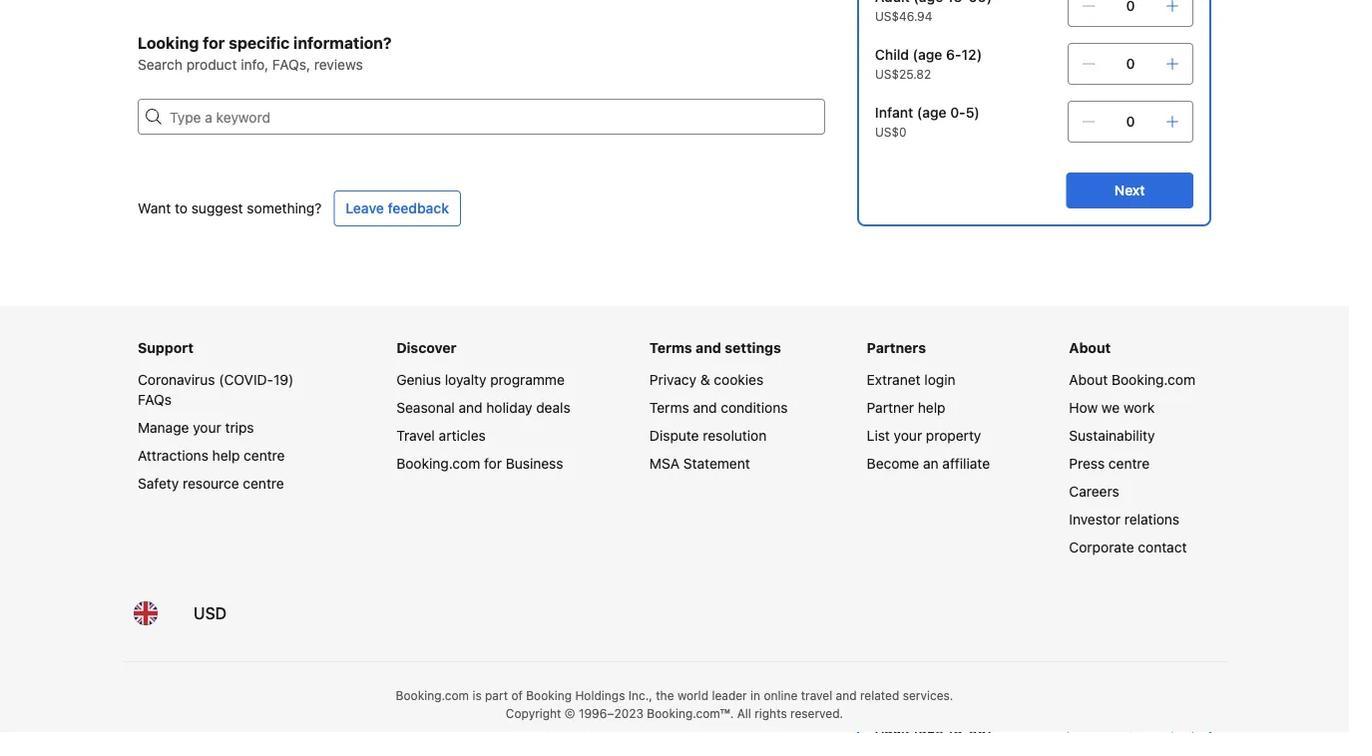 Task type: vqa. For each thing, say whether or not it's contained in the screenshot.


Task type: locate. For each thing, give the bounding box(es) containing it.
leave feedback
[[346, 200, 449, 217]]

all
[[737, 707, 751, 721]]

1 terms from the top
[[650, 340, 692, 356]]

1 0 from the top
[[1126, 55, 1135, 72]]

(age
[[913, 46, 943, 63], [917, 104, 947, 121]]

terms
[[650, 340, 692, 356], [650, 400, 689, 416]]

help
[[918, 400, 946, 416], [212, 448, 240, 464]]

relations
[[1125, 512, 1180, 528]]

0 vertical spatial help
[[918, 400, 946, 416]]

2 0 from the top
[[1126, 113, 1135, 130]]

travel articles link
[[397, 428, 486, 444]]

your for list
[[894, 428, 922, 444]]

centre right resource
[[243, 476, 284, 492]]

terms down the privacy
[[650, 400, 689, 416]]

0 horizontal spatial your
[[193, 420, 221, 436]]

centre for safety resource centre
[[243, 476, 284, 492]]

about up about booking.com link
[[1069, 340, 1111, 356]]

1 vertical spatial for
[[484, 456, 502, 472]]

child
[[875, 46, 909, 63]]

for inside looking for specific information? search product info, faqs, reviews
[[203, 33, 225, 52]]

booking.com inside booking.com is part of booking holdings inc., the world leader in online travel and related services. copyright © 1996–2023 booking.com™. all rights reserved.
[[396, 689, 469, 703]]

related
[[860, 689, 900, 703]]

about up how
[[1069, 372, 1108, 388]]

0 horizontal spatial for
[[203, 33, 225, 52]]

booking.com up work
[[1112, 372, 1196, 388]]

1 vertical spatial about
[[1069, 372, 1108, 388]]

looking for specific information? search product info, faqs, reviews
[[138, 33, 392, 73]]

help down trips
[[212, 448, 240, 464]]

we
[[1102, 400, 1120, 416]]

contact
[[1138, 539, 1187, 556]]

leader
[[712, 689, 747, 703]]

2 terms from the top
[[650, 400, 689, 416]]

1 horizontal spatial help
[[918, 400, 946, 416]]

work
[[1124, 400, 1155, 416]]

part
[[485, 689, 508, 703]]

1996–2023
[[579, 707, 644, 721]]

press
[[1069, 456, 1105, 472]]

rights
[[755, 707, 787, 721]]

0 vertical spatial about
[[1069, 340, 1111, 356]]

centre down sustainability
[[1109, 456, 1150, 472]]

and right travel
[[836, 689, 857, 703]]

terms for terms and conditions
[[650, 400, 689, 416]]

child (age 6-12) us$25.82
[[875, 46, 982, 81]]

travel articles
[[397, 428, 486, 444]]

1 vertical spatial terms
[[650, 400, 689, 416]]

about for about booking.com
[[1069, 372, 1108, 388]]

0 vertical spatial (age
[[913, 46, 943, 63]]

help up list your property
[[918, 400, 946, 416]]

0 vertical spatial 0
[[1126, 55, 1135, 72]]

terms for terms and settings
[[650, 340, 692, 356]]

booking.com™.
[[647, 707, 734, 721]]

your down partner help
[[894, 428, 922, 444]]

©
[[565, 707, 575, 721]]

safety
[[138, 476, 179, 492]]

centre down trips
[[244, 448, 285, 464]]

1 horizontal spatial for
[[484, 456, 502, 472]]

for
[[203, 33, 225, 52], [484, 456, 502, 472]]

us$0
[[875, 125, 907, 139]]

msa statement
[[650, 456, 750, 472]]

1 horizontal spatial your
[[894, 428, 922, 444]]

the
[[656, 689, 674, 703]]

and
[[696, 340, 722, 356], [459, 400, 483, 416], [693, 400, 717, 416], [836, 689, 857, 703]]

privacy & cookies link
[[650, 372, 764, 388]]

and down 'loyalty'
[[459, 400, 483, 416]]

0 vertical spatial for
[[203, 33, 225, 52]]

msa statement link
[[650, 456, 750, 472]]

us$46.94
[[875, 9, 933, 23]]

booking.com for booking.com for business
[[397, 456, 480, 472]]

0 horizontal spatial help
[[212, 448, 240, 464]]

terms and conditions
[[650, 400, 788, 416]]

careers link
[[1069, 484, 1120, 500]]

Type a keyword field
[[162, 99, 825, 135]]

1 vertical spatial booking.com
[[397, 456, 480, 472]]

faqs,
[[272, 56, 310, 73]]

list
[[867, 428, 890, 444]]

something?
[[247, 200, 322, 217]]

search
[[138, 56, 183, 73]]

booking.com left is
[[396, 689, 469, 703]]

0 vertical spatial terms
[[650, 340, 692, 356]]

travel
[[397, 428, 435, 444]]

coronavirus (covid-19) faqs
[[138, 372, 294, 408]]

press centre link
[[1069, 456, 1150, 472]]

(age left 0-
[[917, 104, 947, 121]]

product
[[186, 56, 237, 73]]

1 about from the top
[[1069, 340, 1111, 356]]

for up the product on the top of page
[[203, 33, 225, 52]]

terms and settings
[[650, 340, 781, 356]]

and down &
[[693, 400, 717, 416]]

suggest
[[191, 200, 243, 217]]

coronavirus
[[138, 372, 215, 388]]

dispute resolution
[[650, 428, 767, 444]]

faqs
[[138, 392, 172, 408]]

dispute
[[650, 428, 699, 444]]

about booking.com link
[[1069, 372, 1196, 388]]

booking.com down travel articles "link"
[[397, 456, 480, 472]]

for left business
[[484, 456, 502, 472]]

12)
[[962, 46, 982, 63]]

0 for child (age 6-12)
[[1126, 55, 1135, 72]]

privacy
[[650, 372, 697, 388]]

list your property link
[[867, 428, 982, 444]]

terms up the privacy
[[650, 340, 692, 356]]

your up attractions help centre
[[193, 420, 221, 436]]

extranet
[[867, 372, 921, 388]]

2 vertical spatial booking.com
[[396, 689, 469, 703]]

1 vertical spatial 0
[[1126, 113, 1135, 130]]

1 vertical spatial help
[[212, 448, 240, 464]]

manage
[[138, 420, 189, 436]]

resolution
[[703, 428, 767, 444]]

travel
[[801, 689, 833, 703]]

(age inside infant (age 0-5) us$0
[[917, 104, 947, 121]]

looking
[[138, 33, 199, 52]]

seasonal and holiday deals
[[397, 400, 571, 416]]

of
[[511, 689, 523, 703]]

dispute resolution link
[[650, 428, 767, 444]]

(age inside child (age 6-12) us$25.82
[[913, 46, 943, 63]]

1 vertical spatial (age
[[917, 104, 947, 121]]

and inside booking.com is part of booking holdings inc., the world leader in online travel and related services. copyright © 1996–2023 booking.com™. all rights reserved.
[[836, 689, 857, 703]]

2 about from the top
[[1069, 372, 1108, 388]]

holiday
[[486, 400, 532, 416]]

discover
[[397, 340, 457, 356]]

partners
[[867, 340, 926, 356]]

(age left the 6-
[[913, 46, 943, 63]]

login
[[925, 372, 956, 388]]

your
[[193, 420, 221, 436], [894, 428, 922, 444]]

and up privacy & cookies link
[[696, 340, 722, 356]]

want to suggest something?
[[138, 200, 322, 217]]



Task type: describe. For each thing, give the bounding box(es) containing it.
6-
[[946, 46, 962, 63]]

become an affiliate link
[[867, 456, 990, 472]]

programme
[[490, 372, 565, 388]]

0 for infant (age 0-5)
[[1126, 113, 1135, 130]]

become
[[867, 456, 920, 472]]

information?
[[293, 33, 392, 52]]

centre for attractions help centre
[[244, 448, 285, 464]]

want
[[138, 200, 171, 217]]

(covid-
[[219, 372, 274, 388]]

holdings
[[575, 689, 625, 703]]

and for holiday
[[459, 400, 483, 416]]

investor
[[1069, 512, 1121, 528]]

booking.com for business
[[397, 456, 563, 472]]

statement
[[684, 456, 750, 472]]

genius
[[397, 372, 441, 388]]

info,
[[241, 56, 269, 73]]

about for about
[[1069, 340, 1111, 356]]

infant
[[875, 104, 913, 121]]

usd button
[[182, 590, 239, 638]]

loyalty
[[445, 372, 487, 388]]

corporate contact link
[[1069, 539, 1187, 556]]

booking
[[526, 689, 572, 703]]

extranet login
[[867, 372, 956, 388]]

partner
[[867, 400, 914, 416]]

property
[[926, 428, 982, 444]]

specific
[[229, 33, 290, 52]]

safety resource centre link
[[138, 476, 284, 492]]

0-
[[950, 104, 966, 121]]

(age for infant
[[917, 104, 947, 121]]

feedback
[[388, 200, 449, 217]]

and for conditions
[[693, 400, 717, 416]]

to
[[175, 200, 188, 217]]

careers
[[1069, 484, 1120, 500]]

sustainability
[[1069, 428, 1155, 444]]

deals
[[536, 400, 571, 416]]

sustainability link
[[1069, 428, 1155, 444]]

genius loyalty programme link
[[397, 372, 565, 388]]

booking.com for booking.com is part of booking holdings inc., the world leader in online travel and related services. copyright © 1996–2023 booking.com™. all rights reserved.
[[396, 689, 469, 703]]

resource
[[183, 476, 239, 492]]

for for business
[[484, 456, 502, 472]]

an
[[923, 456, 939, 472]]

attractions
[[138, 448, 208, 464]]

seasonal and holiday deals link
[[397, 400, 571, 416]]

support
[[138, 340, 194, 356]]

help for attractions
[[212, 448, 240, 464]]

investor relations link
[[1069, 512, 1180, 528]]

extranet login link
[[867, 372, 956, 388]]

genius loyalty programme
[[397, 372, 565, 388]]

partner help
[[867, 400, 946, 416]]

leave feedback button
[[334, 191, 461, 227]]

business
[[506, 456, 563, 472]]

corporate contact
[[1069, 539, 1187, 556]]

list your property
[[867, 428, 982, 444]]

usd
[[194, 604, 227, 623]]

services.
[[903, 689, 954, 703]]

about booking.com
[[1069, 372, 1196, 388]]

inc.,
[[629, 689, 653, 703]]

0 vertical spatial booking.com
[[1112, 372, 1196, 388]]

next
[[1115, 182, 1145, 199]]

how we work link
[[1069, 400, 1155, 416]]

and for settings
[[696, 340, 722, 356]]

reserved.
[[791, 707, 844, 721]]

attractions help centre
[[138, 448, 285, 464]]

next button
[[1066, 173, 1194, 209]]

us$25.82
[[875, 67, 932, 81]]

trips
[[225, 420, 254, 436]]

attractions help centre link
[[138, 448, 285, 464]]

19)
[[274, 372, 294, 388]]

affiliate
[[943, 456, 990, 472]]

seasonal
[[397, 400, 455, 416]]

copyright
[[506, 707, 561, 721]]

reviews
[[314, 56, 363, 73]]

booking.com for business link
[[397, 456, 563, 472]]

cookies
[[714, 372, 764, 388]]

for for specific
[[203, 33, 225, 52]]

msa
[[650, 456, 680, 472]]

&
[[701, 372, 710, 388]]

settings
[[725, 340, 781, 356]]

5)
[[966, 104, 980, 121]]

in
[[751, 689, 761, 703]]

(age for child
[[913, 46, 943, 63]]

your for manage
[[193, 420, 221, 436]]

help for partner
[[918, 400, 946, 416]]

world
[[678, 689, 709, 703]]

manage your trips
[[138, 420, 254, 436]]



